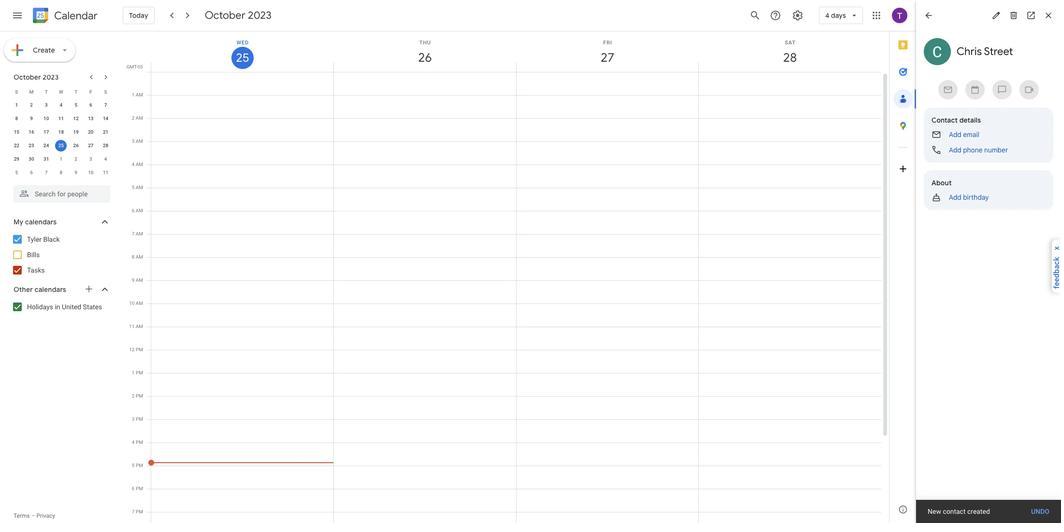 Task type: describe. For each thing, give the bounding box(es) containing it.
november 7 element
[[40, 167, 52, 179]]

23
[[29, 143, 34, 148]]

4 pm
[[132, 440, 143, 446]]

15 element
[[11, 127, 22, 138]]

17 element
[[40, 127, 52, 138]]

28 column header
[[699, 31, 882, 72]]

3 cell from the left
[[516, 72, 699, 524]]

26 inside column header
[[418, 50, 431, 66]]

6 for 6 pm
[[132, 487, 135, 492]]

2 for 2 am
[[132, 116, 134, 121]]

21 element
[[100, 127, 111, 138]]

am for 9 am
[[136, 278, 143, 283]]

25 cell
[[54, 139, 69, 153]]

w
[[59, 89, 63, 94]]

thu
[[420, 40, 431, 46]]

november 1 element
[[55, 154, 67, 165]]

my
[[14, 218, 23, 227]]

8 am
[[132, 255, 143, 260]]

november 4 element
[[100, 154, 111, 165]]

26 element
[[70, 140, 82, 152]]

in
[[55, 304, 60, 311]]

am for 5 am
[[136, 185, 143, 190]]

october 2023 grid
[[9, 85, 113, 180]]

25, today element
[[55, 140, 67, 152]]

10 for 10 element
[[44, 116, 49, 121]]

2 s from the left
[[104, 89, 107, 94]]

7 am
[[132, 232, 143, 237]]

28 element
[[100, 140, 111, 152]]

30
[[29, 157, 34, 162]]

1 horizontal spatial october
[[205, 9, 246, 22]]

tasks
[[27, 267, 45, 275]]

4 cell from the left
[[699, 72, 882, 524]]

holidays in united states
[[27, 304, 102, 311]]

holidays
[[27, 304, 53, 311]]

0 horizontal spatial 9
[[30, 116, 33, 121]]

5 for november 5 element
[[15, 170, 18, 175]]

other calendars
[[14, 286, 66, 294]]

2 cell from the left
[[334, 72, 516, 524]]

10 for november 10 element in the top of the page
[[88, 170, 94, 175]]

28 inside 28 element
[[103, 143, 108, 148]]

gmt-
[[127, 64, 138, 70]]

tab list inside side panel section
[[890, 31, 917, 497]]

tyler black
[[27, 236, 60, 244]]

bills
[[27, 251, 40, 259]]

2 for 2 pm
[[132, 394, 135, 399]]

27 column header
[[516, 31, 699, 72]]

16
[[29, 130, 34, 135]]

1 vertical spatial october 2023
[[14, 73, 59, 82]]

4 for 4 am
[[132, 162, 134, 167]]

row containing 22
[[9, 139, 113, 153]]

calendar heading
[[52, 9, 98, 22]]

28 inside 28 column header
[[783, 50, 797, 66]]

1 am
[[132, 92, 143, 98]]

11 for 11 am
[[129, 324, 134, 330]]

privacy
[[37, 513, 55, 520]]

pm for 2 pm
[[136, 394, 143, 399]]

united
[[62, 304, 81, 311]]

4 days button
[[819, 4, 863, 27]]

am for 6 am
[[136, 208, 143, 214]]

my calendars list
[[2, 232, 120, 278]]

row containing 15
[[9, 126, 113, 139]]

november 10 element
[[85, 167, 97, 179]]

10 for 10 am
[[129, 301, 134, 306]]

m
[[29, 89, 34, 94]]

am for 3 am
[[136, 139, 143, 144]]

4 down w
[[60, 102, 62, 108]]

4 days
[[825, 11, 846, 20]]

6 pm
[[132, 487, 143, 492]]

21
[[103, 130, 108, 135]]

12 for 12
[[73, 116, 79, 121]]

8 for 8 am
[[132, 255, 134, 260]]

sat
[[785, 40, 796, 46]]

18 element
[[55, 127, 67, 138]]

november 11 element
[[100, 167, 111, 179]]

calendars for my calendars
[[25, 218, 57, 227]]

17
[[44, 130, 49, 135]]

12 pm
[[129, 348, 143, 353]]

row containing 29
[[9, 153, 113, 166]]

19
[[73, 130, 79, 135]]

10 am
[[129, 301, 143, 306]]

2 pm
[[132, 394, 143, 399]]

19 element
[[70, 127, 82, 138]]

pm for 4 pm
[[136, 440, 143, 446]]

calendar
[[54, 9, 98, 22]]

today button
[[123, 4, 155, 27]]

25 column header
[[151, 31, 334, 72]]

row containing s
[[9, 85, 113, 99]]

11 am
[[129, 324, 143, 330]]

my calendars button
[[2, 215, 120, 230]]

23 element
[[26, 140, 37, 152]]

1 s from the left
[[15, 89, 18, 94]]

2 t from the left
[[74, 89, 77, 94]]

other
[[14, 286, 33, 294]]

13 element
[[85, 113, 97, 125]]

settings menu image
[[792, 10, 804, 21]]

am for 8 am
[[136, 255, 143, 260]]

3 for 3 am
[[132, 139, 134, 144]]

3 for november 3 element
[[89, 157, 92, 162]]

1 vertical spatial october
[[14, 73, 41, 82]]

5 am
[[132, 185, 143, 190]]

22 element
[[11, 140, 22, 152]]

row group containing 1
[[9, 99, 113, 180]]

row containing 1
[[9, 99, 113, 112]]

main drawer image
[[12, 10, 23, 21]]

4 for november 4 element
[[104, 157, 107, 162]]

fri 27
[[600, 40, 614, 66]]

05
[[138, 64, 143, 70]]

2 down m
[[30, 102, 33, 108]]

16 element
[[26, 127, 37, 138]]

terms – privacy
[[14, 513, 55, 520]]

3 up 10 element
[[45, 102, 48, 108]]

november 8 element
[[55, 167, 67, 179]]

4 for 4 pm
[[132, 440, 135, 446]]

22
[[14, 143, 19, 148]]

fri
[[603, 40, 612, 46]]

am for 7 am
[[136, 232, 143, 237]]

days
[[831, 11, 846, 20]]

31
[[44, 157, 49, 162]]

am for 4 am
[[136, 162, 143, 167]]

side panel section
[[889, 31, 917, 524]]

4 for 4 days
[[825, 11, 830, 20]]

am for 2 am
[[136, 116, 143, 121]]

my calendars
[[14, 218, 57, 227]]

27 element
[[85, 140, 97, 152]]

29
[[14, 157, 19, 162]]

am for 10 am
[[136, 301, 143, 306]]



Task type: locate. For each thing, give the bounding box(es) containing it.
6 down 5 pm
[[132, 487, 135, 492]]

7 down 6 pm
[[132, 510, 135, 515]]

2023 up wed
[[248, 9, 272, 22]]

calendars
[[25, 218, 57, 227], [35, 286, 66, 294]]

25 inside cell
[[58, 143, 64, 148]]

26 down 19 element on the top of the page
[[73, 143, 79, 148]]

1 for november 1 element
[[60, 157, 62, 162]]

0 horizontal spatial october 2023
[[14, 73, 59, 82]]

0 vertical spatial 26
[[418, 50, 431, 66]]

1 horizontal spatial 2023
[[248, 9, 272, 22]]

terms
[[14, 513, 30, 520]]

3
[[45, 102, 48, 108], [132, 139, 134, 144], [89, 157, 92, 162], [132, 417, 135, 422]]

1 horizontal spatial 26
[[418, 50, 431, 66]]

am
[[136, 92, 143, 98], [136, 116, 143, 121], [136, 139, 143, 144], [136, 162, 143, 167], [136, 185, 143, 190], [136, 208, 143, 214], [136, 232, 143, 237], [136, 255, 143, 260], [136, 278, 143, 283], [136, 301, 143, 306], [136, 324, 143, 330]]

20 element
[[85, 127, 97, 138]]

9 for 9 am
[[132, 278, 134, 283]]

november 3 element
[[85, 154, 97, 165]]

gmt-05
[[127, 64, 143, 70]]

row
[[147, 72, 882, 524], [9, 85, 113, 99], [9, 99, 113, 112], [9, 112, 113, 126], [9, 126, 113, 139], [9, 139, 113, 153], [9, 153, 113, 166], [9, 166, 113, 180]]

1 cell from the left
[[148, 72, 334, 524]]

4 down 28 element
[[104, 157, 107, 162]]

0 vertical spatial 11
[[58, 116, 64, 121]]

1 t from the left
[[45, 89, 48, 94]]

9 for november 9 element
[[75, 170, 77, 175]]

1 pm from the top
[[136, 348, 143, 353]]

8 inside november 8 element
[[60, 170, 62, 175]]

9 up 10 am
[[132, 278, 134, 283]]

october 2023
[[205, 9, 272, 22], [14, 73, 59, 82]]

calendar element
[[31, 6, 98, 27]]

0 horizontal spatial 10
[[44, 116, 49, 121]]

1 horizontal spatial 11
[[103, 170, 108, 175]]

6 down 30 element
[[30, 170, 33, 175]]

7 for 7 pm
[[132, 510, 135, 515]]

am down the 1 am
[[136, 116, 143, 121]]

0 vertical spatial 2023
[[248, 9, 272, 22]]

pm for 12 pm
[[136, 348, 143, 353]]

10 element
[[40, 113, 52, 125]]

27 inside column header
[[600, 50, 614, 66]]

am up 4 am
[[136, 139, 143, 144]]

pm down 5 pm
[[136, 487, 143, 492]]

0 vertical spatial 12
[[73, 116, 79, 121]]

1 down 12 pm
[[132, 371, 135, 376]]

11 element
[[55, 113, 67, 125]]

t left w
[[45, 89, 48, 94]]

am for 11 am
[[136, 324, 143, 330]]

1 horizontal spatial 27
[[600, 50, 614, 66]]

15
[[14, 130, 19, 135]]

october up m
[[14, 73, 41, 82]]

8 am from the top
[[136, 255, 143, 260]]

26 inside october 2023 grid
[[73, 143, 79, 148]]

2 vertical spatial 11
[[129, 324, 134, 330]]

1 horizontal spatial 9
[[75, 170, 77, 175]]

pm up 1 pm
[[136, 348, 143, 353]]

8 inside "grid"
[[132, 255, 134, 260]]

today
[[129, 11, 148, 20]]

0 vertical spatial 9
[[30, 116, 33, 121]]

5 am from the top
[[136, 185, 143, 190]]

26
[[418, 50, 431, 66], [73, 143, 79, 148]]

calendars up tyler black on the top of the page
[[25, 218, 57, 227]]

1 pm
[[132, 371, 143, 376]]

6
[[89, 102, 92, 108], [30, 170, 33, 175], [132, 208, 134, 214], [132, 487, 135, 492]]

10 down november 3 element
[[88, 170, 94, 175]]

november 9 element
[[70, 167, 82, 179]]

3 up 4 am
[[132, 139, 134, 144]]

2 horizontal spatial 8
[[132, 255, 134, 260]]

0 horizontal spatial 27
[[88, 143, 94, 148]]

28
[[783, 50, 797, 66], [103, 143, 108, 148]]

s right f
[[104, 89, 107, 94]]

am up 6 am
[[136, 185, 143, 190]]

25 link
[[231, 47, 254, 69]]

2 down the 1 am
[[132, 116, 134, 121]]

8 up 15
[[15, 116, 18, 121]]

4 am from the top
[[136, 162, 143, 167]]

3 up 4 pm
[[132, 417, 135, 422]]

2 horizontal spatial 10
[[129, 301, 134, 306]]

3 pm from the top
[[136, 394, 143, 399]]

0 horizontal spatial 26
[[73, 143, 79, 148]]

25 down 18 element
[[58, 143, 64, 148]]

11 down november 4 element
[[103, 170, 108, 175]]

grid containing 26
[[124, 31, 889, 524]]

5 up 12 element
[[75, 102, 77, 108]]

7 pm from the top
[[136, 487, 143, 492]]

9 inside "grid"
[[132, 278, 134, 283]]

other calendars button
[[2, 282, 120, 298]]

9 am
[[132, 278, 143, 283]]

october
[[205, 9, 246, 22], [14, 73, 41, 82]]

1 vertical spatial 25
[[58, 143, 64, 148]]

2 for november 2 element at the top
[[75, 157, 77, 162]]

10 inside "grid"
[[129, 301, 134, 306]]

0 horizontal spatial october
[[14, 73, 41, 82]]

12 inside "grid"
[[129, 348, 135, 353]]

28 down sat
[[783, 50, 797, 66]]

7 down 6 am
[[132, 232, 134, 237]]

6 am
[[132, 208, 143, 214]]

8 pm from the top
[[136, 510, 143, 515]]

5 for 5 am
[[132, 185, 134, 190]]

calendars inside dropdown button
[[35, 286, 66, 294]]

2 down 26 element at left
[[75, 157, 77, 162]]

4 inside popup button
[[825, 11, 830, 20]]

28 link
[[779, 47, 801, 69]]

1 up 2 am
[[132, 92, 134, 98]]

s left m
[[15, 89, 18, 94]]

3 for 3 pm
[[132, 417, 135, 422]]

am for 1 am
[[136, 92, 143, 98]]

25
[[235, 50, 249, 66], [58, 143, 64, 148]]

27 down "fri"
[[600, 50, 614, 66]]

0 vertical spatial 28
[[783, 50, 797, 66]]

8
[[15, 116, 18, 121], [60, 170, 62, 175], [132, 255, 134, 260]]

1 for 1 pm
[[132, 371, 135, 376]]

3 am from the top
[[136, 139, 143, 144]]

20
[[88, 130, 94, 135]]

tyler
[[27, 236, 42, 244]]

8 for november 8 element
[[60, 170, 62, 175]]

26 down thu
[[418, 50, 431, 66]]

12 for 12 pm
[[129, 348, 135, 353]]

pm up 6 pm
[[136, 464, 143, 469]]

5 pm from the top
[[136, 440, 143, 446]]

support image
[[770, 10, 781, 21]]

11 for the 11 element
[[58, 116, 64, 121]]

october 2023 up wed
[[205, 9, 272, 22]]

Search for people text field
[[19, 186, 104, 203]]

0 vertical spatial october 2023
[[205, 9, 272, 22]]

1 horizontal spatial october 2023
[[205, 9, 272, 22]]

pm down 1 pm
[[136, 394, 143, 399]]

14
[[103, 116, 108, 121]]

6 for 6 am
[[132, 208, 134, 214]]

thu 26
[[418, 40, 431, 66]]

0 horizontal spatial 12
[[73, 116, 79, 121]]

calendars for other calendars
[[35, 286, 66, 294]]

10 up the 17
[[44, 116, 49, 121]]

0 horizontal spatial 25
[[58, 143, 64, 148]]

black
[[43, 236, 60, 244]]

–
[[31, 513, 35, 520]]

0 horizontal spatial s
[[15, 89, 18, 94]]

3 down 27 element
[[89, 157, 92, 162]]

row containing 5
[[9, 166, 113, 180]]

18
[[58, 130, 64, 135]]

2 pm from the top
[[136, 371, 143, 376]]

1 am from the top
[[136, 92, 143, 98]]

1 vertical spatial 12
[[129, 348, 135, 353]]

1 vertical spatial calendars
[[35, 286, 66, 294]]

1 horizontal spatial 25
[[235, 50, 249, 66]]

26 column header
[[333, 31, 516, 72]]

2023
[[248, 9, 272, 22], [43, 73, 59, 82]]

14 element
[[100, 113, 111, 125]]

5 up 6 pm
[[132, 464, 135, 469]]

terms link
[[14, 513, 30, 520]]

1 horizontal spatial 10
[[88, 170, 94, 175]]

create button
[[4, 39, 75, 62]]

5 up 6 am
[[132, 185, 134, 190]]

0 horizontal spatial t
[[45, 89, 48, 94]]

create
[[33, 46, 55, 55]]

25 down wed
[[235, 50, 249, 66]]

7 am from the top
[[136, 232, 143, 237]]

1 vertical spatial 11
[[103, 170, 108, 175]]

pm for 7 pm
[[136, 510, 143, 515]]

None search field
[[0, 182, 120, 203]]

0 vertical spatial 10
[[44, 116, 49, 121]]

4 am
[[132, 162, 143, 167]]

1 vertical spatial 9
[[75, 170, 77, 175]]

t left f
[[74, 89, 77, 94]]

12 up 19
[[73, 116, 79, 121]]

7 down 31 element
[[45, 170, 48, 175]]

8 down 7 am
[[132, 255, 134, 260]]

11 inside "grid"
[[129, 324, 134, 330]]

am up 12 pm
[[136, 324, 143, 330]]

5 for 5 pm
[[132, 464, 135, 469]]

12
[[73, 116, 79, 121], [129, 348, 135, 353]]

1 for 1 am
[[132, 92, 134, 98]]

am down 6 am
[[136, 232, 143, 237]]

0 vertical spatial 27
[[600, 50, 614, 66]]

24 element
[[40, 140, 52, 152]]

pm up 5 pm
[[136, 440, 143, 446]]

0 vertical spatial october
[[205, 9, 246, 22]]

10 am from the top
[[136, 301, 143, 306]]

am down 9 am
[[136, 301, 143, 306]]

1 horizontal spatial 12
[[129, 348, 135, 353]]

9 down november 2 element at the top
[[75, 170, 77, 175]]

0 horizontal spatial 11
[[58, 116, 64, 121]]

2 am from the top
[[136, 116, 143, 121]]

f
[[89, 89, 92, 94]]

1 horizontal spatial 28
[[783, 50, 797, 66]]

0 horizontal spatial 28
[[103, 143, 108, 148]]

10
[[44, 116, 49, 121], [88, 170, 94, 175], [129, 301, 134, 306]]

1 down 25, today element
[[60, 157, 62, 162]]

7 for november 7 element
[[45, 170, 48, 175]]

calendars up in
[[35, 286, 66, 294]]

2 vertical spatial 8
[[132, 255, 134, 260]]

24
[[44, 143, 49, 148]]

2 down 1 pm
[[132, 394, 135, 399]]

0 vertical spatial 8
[[15, 116, 18, 121]]

pm for 3 pm
[[136, 417, 143, 422]]

6 down f
[[89, 102, 92, 108]]

4 up 5 pm
[[132, 440, 135, 446]]

4 pm from the top
[[136, 417, 143, 422]]

27 link
[[597, 47, 619, 69]]

10 up 11 am
[[129, 301, 134, 306]]

30 element
[[26, 154, 37, 165]]

1 vertical spatial 10
[[88, 170, 94, 175]]

31 element
[[40, 154, 52, 165]]

7 up "14"
[[104, 102, 107, 108]]

1 vertical spatial 2023
[[43, 73, 59, 82]]

3 pm
[[132, 417, 143, 422]]

pm for 6 pm
[[136, 487, 143, 492]]

1 inside november 1 element
[[60, 157, 62, 162]]

1 vertical spatial 26
[[73, 143, 79, 148]]

november 2 element
[[70, 154, 82, 165]]

am up 5 am
[[136, 162, 143, 167]]

1 horizontal spatial 8
[[60, 170, 62, 175]]

am down the 8 am
[[136, 278, 143, 283]]

pm up 2 pm in the left of the page
[[136, 371, 143, 376]]

9 up 16
[[30, 116, 33, 121]]

7
[[104, 102, 107, 108], [45, 170, 48, 175], [132, 232, 134, 237], [132, 510, 135, 515]]

1 vertical spatial 8
[[60, 170, 62, 175]]

0 vertical spatial 25
[[235, 50, 249, 66]]

pm for 5 pm
[[136, 464, 143, 469]]

25 inside the wed 25
[[235, 50, 249, 66]]

27 inside row
[[88, 143, 94, 148]]

pm for 1 pm
[[136, 371, 143, 376]]

am down 5 am
[[136, 208, 143, 214]]

7 pm
[[132, 510, 143, 515]]

calendars inside dropdown button
[[25, 218, 57, 227]]

2 vertical spatial 10
[[129, 301, 134, 306]]

1 horizontal spatial t
[[74, 89, 77, 94]]

3 am
[[132, 139, 143, 144]]

6 for november 6 element
[[30, 170, 33, 175]]

5 pm
[[132, 464, 143, 469]]

12 element
[[70, 113, 82, 125]]

1 horizontal spatial s
[[104, 89, 107, 94]]

9
[[30, 116, 33, 121], [75, 170, 77, 175], [132, 278, 134, 283]]

28 down '21' element
[[103, 143, 108, 148]]

2 horizontal spatial 9
[[132, 278, 134, 283]]

27 down 20 element
[[88, 143, 94, 148]]

tab list
[[890, 31, 917, 497]]

t
[[45, 89, 48, 94], [74, 89, 77, 94]]

privacy link
[[37, 513, 55, 520]]

0 horizontal spatial 8
[[15, 116, 18, 121]]

0 vertical spatial calendars
[[25, 218, 57, 227]]

6 pm from the top
[[136, 464, 143, 469]]

am up 2 am
[[136, 92, 143, 98]]

5 down 29 'element'
[[15, 170, 18, 175]]

row group
[[9, 99, 113, 180]]

11
[[58, 116, 64, 121], [103, 170, 108, 175], [129, 324, 134, 330]]

7 for 7 am
[[132, 232, 134, 237]]

6 am from the top
[[136, 208, 143, 214]]

2 horizontal spatial 11
[[129, 324, 134, 330]]

1 vertical spatial 28
[[103, 143, 108, 148]]

s
[[15, 89, 18, 94], [104, 89, 107, 94]]

1
[[132, 92, 134, 98], [15, 102, 18, 108], [60, 157, 62, 162], [132, 371, 135, 376]]

october 2023 up m
[[14, 73, 59, 82]]

2 vertical spatial 9
[[132, 278, 134, 283]]

13
[[88, 116, 94, 121]]

4
[[825, 11, 830, 20], [60, 102, 62, 108], [104, 157, 107, 162], [132, 162, 134, 167], [132, 440, 135, 446]]

november 5 element
[[11, 167, 22, 179]]

1 up 15
[[15, 102, 18, 108]]

2 am
[[132, 116, 143, 121]]

11 for november 11 element
[[103, 170, 108, 175]]

sat 28
[[783, 40, 797, 66]]

6 down 5 am
[[132, 208, 134, 214]]

row inside "grid"
[[147, 72, 882, 524]]

grid
[[124, 31, 889, 524]]

0 horizontal spatial 2023
[[43, 73, 59, 82]]

am down 7 am
[[136, 255, 143, 260]]

wed
[[237, 40, 249, 46]]

9 am from the top
[[136, 278, 143, 283]]

12 inside row
[[73, 116, 79, 121]]

1 vertical spatial 27
[[88, 143, 94, 148]]

29 element
[[11, 154, 22, 165]]

add other calendars image
[[84, 285, 94, 294]]

26 link
[[414, 47, 436, 69]]

27
[[600, 50, 614, 66], [88, 143, 94, 148]]

4 left days
[[825, 11, 830, 20]]

12 down 11 am
[[129, 348, 135, 353]]

pm up 4 pm
[[136, 417, 143, 422]]

2023 down create
[[43, 73, 59, 82]]

pm down 6 pm
[[136, 510, 143, 515]]

row containing 8
[[9, 112, 113, 126]]

october up wed
[[205, 9, 246, 22]]

11 down 10 am
[[129, 324, 134, 330]]

11 am from the top
[[136, 324, 143, 330]]

november 6 element
[[26, 167, 37, 179]]

2
[[30, 102, 33, 108], [132, 116, 134, 121], [75, 157, 77, 162], [132, 394, 135, 399]]

4 up 5 am
[[132, 162, 134, 167]]

8 down november 1 element
[[60, 170, 62, 175]]

11 up 18
[[58, 116, 64, 121]]

states
[[83, 304, 102, 311]]

wed 25
[[235, 40, 249, 66]]

cell
[[148, 72, 334, 524], [334, 72, 516, 524], [516, 72, 699, 524], [699, 72, 882, 524]]



Task type: vqa. For each thing, say whether or not it's contained in the screenshot.


